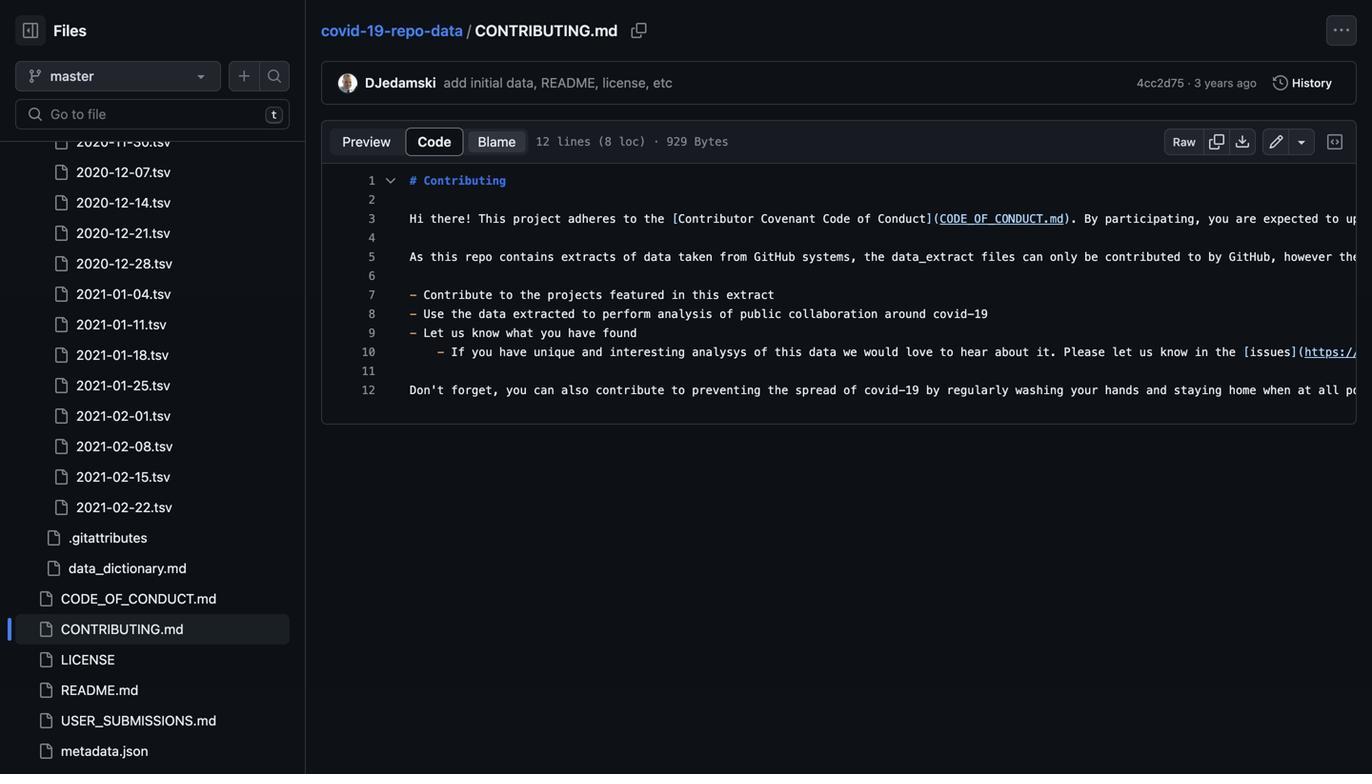 Task type: describe. For each thing, give the bounding box(es) containing it.
loc)
[[618, 135, 646, 149]]

git branch image
[[28, 69, 43, 84]]

1 horizontal spatial contributing.md
[[475, 21, 618, 40]]

file image for 2021-02-22.tsv
[[53, 500, 69, 515]]

4cc2d75
[[1137, 76, 1184, 90]]

repo-
[[391, 21, 431, 40]]

2
[[369, 193, 375, 207]]

12 lines (8 loc) · 929 bytes
[[536, 135, 729, 149]]

02- for 08.tsv
[[112, 439, 135, 455]]

2021-02-22.tsv
[[76, 500, 172, 515]]

blame
[[478, 134, 516, 150]]

file image for 2021-01-25.tsv
[[53, 378, 69, 394]]

2020-12-14.tsv
[[76, 195, 171, 211]]

covid-19-repo-data / contributing.md
[[321, 21, 618, 40]]

21.tsv
[[135, 225, 170, 241]]

ago
[[1237, 76, 1257, 90]]

download raw file tooltip
[[1229, 129, 1256, 155]]

9
[[369, 327, 375, 340]]

raw link
[[1164, 129, 1204, 155]]

.gitattributes
[[69, 530, 147, 546]]

file image for 2021-02-01.tsv
[[53, 409, 69, 424]]

18.tsv
[[133, 347, 169, 363]]

2021- for 2021-02-22.tsv
[[76, 500, 112, 515]]

2020-12-21.tsv
[[76, 225, 170, 241]]

12- for 21.tsv
[[115, 225, 135, 241]]

22.tsv
[[135, 500, 172, 515]]

file image for 2021-01-04.tsv
[[53, 287, 69, 302]]

1
[[369, 174, 375, 188]]

file image for code_of_conduct.md
[[38, 592, 53, 607]]

2021- for 2021-02-08.tsv
[[76, 439, 112, 455]]

Go to file text field
[[51, 100, 258, 129]]

file image for 2021-01-11.tsv
[[53, 317, 69, 333]]

metadata.json
[[61, 744, 148, 759]]

11-
[[115, 134, 133, 150]]

2021-01-18.tsv
[[76, 347, 169, 363]]

add file tooltip
[[229, 61, 259, 91]]

file image for readme.md
[[38, 683, 53, 698]]

30.tsv
[[133, 134, 171, 150]]

5
[[369, 251, 375, 264]]

11.tsv
[[133, 317, 167, 333]]

group for .gitattributes
[[15, 0, 290, 523]]

lines
[[557, 135, 591, 149]]

12- for 07.tsv
[[115, 164, 135, 180]]

file image for 2021-02-15.tsv
[[53, 470, 69, 485]]

file image for contributing.md
[[38, 622, 53, 637]]

collapse code section image
[[383, 173, 398, 189]]

8
[[369, 308, 375, 321]]

25.tsv
[[133, 378, 170, 394]]

2020-12-28.tsv
[[76, 256, 173, 272]]

08.tsv
[[135, 439, 173, 455]]

file image for user_submissions.md
[[38, 714, 53, 729]]

license
[[61, 652, 115, 668]]

file image for 2020-12-21.tsv
[[53, 226, 69, 241]]

2021-02-15.tsv
[[76, 469, 170, 485]]

covid-19-repo-data link
[[321, 21, 463, 40]]

12- for 14.tsv
[[115, 195, 135, 211]]

3 inside 2 3 4 5 6 7 8 9 10 11 12
[[369, 212, 375, 226]]

2021- for 2021-01-18.tsv
[[76, 347, 112, 363]]

symbols image
[[1327, 134, 1343, 150]]

19-
[[367, 21, 391, 40]]

0 horizontal spatial ·
[[653, 135, 660, 149]]

t
[[271, 109, 277, 121]]

edit file image
[[1269, 134, 1284, 150]]

files tree
[[15, 0, 290, 767]]

raw
[[1173, 135, 1196, 149]]

file image for data_dictionary.md
[[46, 561, 61, 576]]

code_of_conduct.md
[[61, 591, 217, 607]]

4cc2d75 · 3 years ago
[[1137, 76, 1257, 90]]

data,
[[506, 75, 537, 91]]

0 vertical spatial 12
[[536, 135, 550, 149]]

master button
[[15, 61, 221, 91]]

contributing.md tree item
[[15, 615, 290, 645]]

2021- for 2021-02-01.tsv
[[76, 408, 112, 424]]

2021-01-25.tsv
[[76, 378, 170, 394]]

929
[[667, 135, 687, 149]]

2020- for 2020-12-07.tsv
[[76, 164, 115, 180]]

side panel image
[[23, 23, 38, 38]]

djedamski
[[365, 75, 436, 91]]

file content text field
[[322, 170, 1356, 417]]

15.tsv
[[135, 469, 170, 485]]

2021-01-04.tsv
[[76, 286, 171, 302]]

covid-
[[321, 21, 367, 40]]

7
[[369, 289, 375, 302]]



Task type: locate. For each thing, give the bounding box(es) containing it.
contributing.md
[[475, 21, 618, 40], [61, 622, 184, 637]]

0 horizontal spatial contributing.md
[[61, 622, 184, 637]]

01- up 2021-01-11.tsv
[[112, 286, 133, 302]]

12- up 2020-12-28.tsv
[[115, 225, 135, 241]]

file image left 2020-12-14.tsv on the top left
[[53, 195, 69, 211]]

fork this repository and edit the file tooltip
[[1263, 129, 1289, 155]]

2021- up .gitattributes at the left
[[76, 500, 112, 515]]

file image for .gitattributes
[[46, 531, 61, 546]]

4 02- from the top
[[112, 500, 135, 515]]

2020- down 2020-12-14.tsv on the top left
[[76, 225, 115, 241]]

initial
[[471, 75, 503, 91]]

01- up the 2021-01-18.tsv
[[112, 317, 133, 333]]

0 vertical spatial ·
[[1187, 76, 1191, 90]]

2020- for 2020-12-28.tsv
[[76, 256, 115, 272]]

1 horizontal spatial ·
[[1187, 76, 1191, 90]]

add initial data, readme, license, etc link
[[444, 75, 673, 91]]

download raw content image
[[1235, 134, 1250, 150]]

4cc2d75 link
[[1137, 74, 1184, 91]]

2 12- from the top
[[115, 195, 135, 211]]

02- up 2021-02-22.tsv
[[112, 469, 135, 485]]

14.tsv
[[135, 195, 171, 211]]

2021- for 2021-01-11.tsv
[[76, 317, 112, 333]]

file image left data_dictionary.md at bottom left
[[46, 561, 61, 576]]

file image for 2021-02-08.tsv
[[53, 439, 69, 455]]

draggable pane splitter slider
[[303, 0, 308, 775]]

/
[[467, 21, 471, 40]]

4 2021- from the top
[[76, 378, 112, 394]]

6
[[369, 270, 375, 283]]

0 horizontal spatial 12
[[362, 384, 375, 397]]

file image for 2021-01-18.tsv
[[53, 348, 69, 363]]

01-
[[112, 286, 133, 302], [112, 317, 133, 333], [112, 347, 133, 363], [112, 378, 133, 394]]

file image for metadata.json
[[38, 744, 53, 759]]

file image left the 2021-01-18.tsv
[[53, 348, 69, 363]]

file image left 2020-11-30.tsv
[[53, 134, 69, 150]]

file image up .gitattributes at the left
[[53, 500, 69, 515]]

12- for 28.tsv
[[115, 256, 135, 272]]

file view element
[[329, 128, 529, 156]]

more file actions image
[[1334, 23, 1349, 38]]

djedamski link
[[365, 75, 436, 91]]

01- down the 2021-01-18.tsv
[[112, 378, 133, 394]]

2 2021- from the top
[[76, 317, 112, 333]]

2021- for 2021-02-15.tsv
[[76, 469, 112, 485]]

7 2021- from the top
[[76, 469, 112, 485]]

djedamski image
[[338, 74, 357, 93]]

· left 929
[[653, 135, 660, 149]]

file image for license
[[38, 653, 53, 668]]

etc
[[653, 75, 673, 91]]

(8
[[598, 135, 612, 149]]

history
[[1292, 76, 1332, 90]]

master
[[50, 68, 94, 84]]

2020- down 2020-12-21.tsv
[[76, 256, 115, 272]]

2021-02-01.tsv
[[76, 408, 171, 424]]

12- down 2020-12-07.tsv
[[115, 195, 135, 211]]

3 12- from the top
[[115, 225, 135, 241]]

0 vertical spatial 3
[[1194, 76, 1201, 90]]

1 2020- from the top
[[76, 134, 115, 150]]

1 horizontal spatial 12
[[536, 135, 550, 149]]

contributing.md up add initial data, readme, license, etc
[[475, 21, 618, 40]]

2020- for 2020-12-21.tsv
[[76, 225, 115, 241]]

data
[[431, 21, 463, 40]]

license,
[[603, 75, 650, 91]]

2020- up 2020-12-14.tsv on the top left
[[76, 164, 115, 180]]

2021- down the 2021-01-18.tsv
[[76, 378, 112, 394]]

12 left the lines
[[536, 135, 550, 149]]

file image left user_submissions.md
[[38, 714, 53, 729]]

3 2020- from the top
[[76, 195, 115, 211]]

02- for 22.tsv
[[112, 500, 135, 515]]

4 12- from the top
[[115, 256, 135, 272]]

3
[[1194, 76, 1201, 90], [369, 212, 375, 226]]

2020- up 2020-12-21.tsv
[[76, 195, 115, 211]]

2021-01-11.tsv
[[76, 317, 167, 333]]

1 vertical spatial contributing.md
[[61, 622, 184, 637]]

2020- for 2020-12-14.tsv
[[76, 195, 115, 211]]

file image inside contributing.md tree item
[[38, 622, 53, 637]]

contributing.md down code_of_conduct.md
[[61, 622, 184, 637]]

file image left 2021-02-01.tsv
[[53, 409, 69, 424]]

2020-
[[76, 134, 115, 150], [76, 164, 115, 180], [76, 195, 115, 211], [76, 225, 115, 241], [76, 256, 115, 272]]

12- up 2021-01-04.tsv
[[115, 256, 135, 272]]

more edit options image
[[1294, 134, 1309, 150]]

files
[[53, 21, 87, 40]]

01.tsv
[[135, 408, 171, 424]]

preview
[[342, 134, 391, 150]]

bytes
[[694, 135, 729, 149]]

02- down 2021-01-25.tsv
[[112, 408, 135, 424]]

code
[[418, 134, 451, 150]]

1 12- from the top
[[115, 164, 135, 180]]

copy raw content image
[[1209, 134, 1224, 150]]

3 02- from the top
[[112, 469, 135, 485]]

0 horizontal spatial 3
[[369, 212, 375, 226]]

3 01- from the top
[[112, 347, 133, 363]]

search this repository image
[[267, 69, 282, 84]]

file image
[[53, 134, 69, 150], [53, 165, 69, 180], [53, 195, 69, 211], [53, 287, 69, 302], [53, 348, 69, 363], [53, 378, 69, 394], [53, 409, 69, 424], [53, 500, 69, 515], [46, 561, 61, 576], [38, 683, 53, 698], [38, 714, 53, 729], [38, 744, 53, 759]]

1 01- from the top
[[112, 286, 133, 302]]

copy path image
[[631, 23, 646, 38]]

contributing.md inside tree item
[[61, 622, 184, 637]]

add
[[444, 75, 467, 91]]

4
[[369, 232, 375, 245]]

file image left the metadata.json
[[38, 744, 53, 759]]

·
[[1187, 76, 1191, 90], [653, 135, 660, 149]]

file image for 2020-12-14.tsv
[[53, 195, 69, 211]]

01- for 18.tsv
[[112, 347, 133, 363]]

user_submissions.md
[[61, 713, 216, 729]]

1 02- from the top
[[112, 408, 135, 424]]

readme.md
[[61, 683, 138, 698]]

2021- down 2021-01-11.tsv
[[76, 347, 112, 363]]

2021- for 2021-01-25.tsv
[[76, 378, 112, 394]]

2021- up 2021-01-11.tsv
[[76, 286, 112, 302]]

01- for 25.tsv
[[112, 378, 133, 394]]

04.tsv
[[133, 286, 171, 302]]

2020- up 2020-12-07.tsv
[[76, 134, 115, 150]]

8 2021- from the top
[[76, 500, 112, 515]]

02- for 15.tsv
[[112, 469, 135, 485]]

file image for 2020-12-28.tsv
[[53, 256, 69, 272]]

file image for 2020-12-07.tsv
[[53, 165, 69, 180]]

11
[[362, 365, 375, 378]]

1 2021- from the top
[[76, 286, 112, 302]]

file image left 2021-01-04.tsv
[[53, 287, 69, 302]]

preview button
[[329, 128, 404, 156]]

1 horizontal spatial 3
[[1194, 76, 1201, 90]]

02- down 2021-02-01.tsv
[[112, 439, 135, 455]]

2021- up 2021-02-15.tsv
[[76, 439, 112, 455]]

3 up the 4
[[369, 212, 375, 226]]

2021-02-08.tsv
[[76, 439, 173, 455]]

2 01- from the top
[[112, 317, 133, 333]]

2021- down 2021-01-25.tsv
[[76, 408, 112, 424]]

12-
[[115, 164, 135, 180], [115, 195, 135, 211], [115, 225, 135, 241], [115, 256, 135, 272]]

2 02- from the top
[[112, 439, 135, 455]]

02- for 01.tsv
[[112, 408, 135, 424]]

12
[[536, 135, 550, 149], [362, 384, 375, 397]]

group for code_of_conduct.md
[[15, 0, 290, 584]]

2021- for 2021-01-04.tsv
[[76, 286, 112, 302]]

28.tsv
[[135, 256, 173, 272]]

2020-11-30.tsv
[[76, 134, 171, 150]]

12- down 11-
[[115, 164, 135, 180]]

12 down 11
[[362, 384, 375, 397]]

file image
[[53, 226, 69, 241], [53, 256, 69, 272], [53, 317, 69, 333], [53, 439, 69, 455], [53, 470, 69, 485], [46, 531, 61, 546], [38, 592, 53, 607], [38, 622, 53, 637], [38, 653, 53, 668]]

1 vertical spatial ·
[[653, 135, 660, 149]]

2021- up 2021-02-22.tsv
[[76, 469, 112, 485]]

5 2021- from the top
[[76, 408, 112, 424]]

file image left readme.md
[[38, 683, 53, 698]]

01- for 04.tsv
[[112, 286, 133, 302]]

group
[[15, 0, 290, 584], [15, 0, 290, 523]]

01- for 11.tsv
[[112, 317, 133, 333]]

4 2020- from the top
[[76, 225, 115, 241]]

01- up 2021-01-25.tsv
[[112, 347, 133, 363]]

2020- for 2020-11-30.tsv
[[76, 134, 115, 150]]

02- down 2021-02-15.tsv
[[112, 500, 135, 515]]

6 2021- from the top
[[76, 439, 112, 455]]

add initial data, readme, license, etc
[[444, 75, 673, 91]]

years
[[1204, 76, 1234, 90]]

add file image
[[237, 69, 252, 84]]

5 2020- from the top
[[76, 256, 115, 272]]

data_dictionary.md
[[69, 561, 187, 576]]

3 left years
[[1194, 76, 1201, 90]]

10
[[362, 346, 375, 359]]

file image left 2020-12-07.tsv
[[53, 165, 69, 180]]

4 01- from the top
[[112, 378, 133, 394]]

07.tsv
[[135, 164, 171, 180]]

1 vertical spatial 12
[[362, 384, 375, 397]]

2020-12-07.tsv
[[76, 164, 171, 180]]

2 2020- from the top
[[76, 164, 115, 180]]

02-
[[112, 408, 135, 424], [112, 439, 135, 455], [112, 469, 135, 485], [112, 500, 135, 515]]

3 2021- from the top
[[76, 347, 112, 363]]

file image for 2020-11-30.tsv
[[53, 134, 69, 150]]

file image left 2021-01-25.tsv
[[53, 378, 69, 394]]

2 3 4 5 6 7 8 9 10 11 12
[[362, 193, 375, 397]]

1 vertical spatial 3
[[369, 212, 375, 226]]

2021-
[[76, 286, 112, 302], [76, 317, 112, 333], [76, 347, 112, 363], [76, 378, 112, 394], [76, 408, 112, 424], [76, 439, 112, 455], [76, 469, 112, 485], [76, 500, 112, 515]]

readme,
[[541, 75, 599, 91]]

code button
[[405, 128, 464, 156]]

history image
[[1273, 75, 1288, 91]]

history link
[[1264, 70, 1341, 96]]

0 vertical spatial contributing.md
[[475, 21, 618, 40]]

search image
[[28, 107, 43, 122]]

2021- up the 2021-01-18.tsv
[[76, 317, 112, 333]]

· right 4cc2d75 link
[[1187, 76, 1191, 90]]

blame button
[[465, 128, 529, 156]]



Task type: vqa. For each thing, say whether or not it's contained in the screenshot.
file icon
yes



